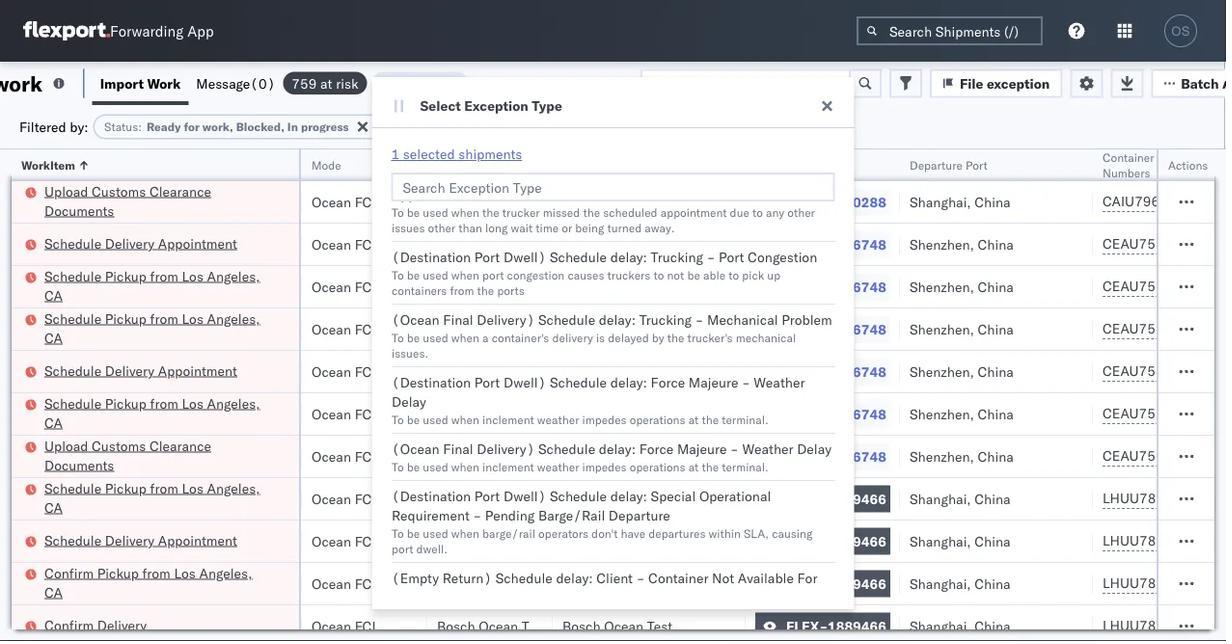 Task type: locate. For each thing, give the bounding box(es) containing it.
dec left 23,
[[125, 576, 151, 593]]

0 vertical spatial final
[[443, 312, 473, 329]]

0 vertical spatial at
[[321, 75, 333, 92]]

weather for dwell)
[[537, 413, 579, 427]]

1 operations from the top
[[630, 413, 685, 427]]

majeure down trucker's
[[689, 375, 738, 391]]

angeles, inside confirm pickup from los angeles, ca
[[199, 565, 252, 582]]

being
[[575, 221, 604, 235]]

4 shenzhen, china from the top
[[910, 363, 1014, 380]]

1 vertical spatial schedule delivery appointment
[[44, 362, 237, 379]]

customs down deadline button
[[92, 183, 146, 200]]

upload customs clearance documents for 2nd "upload customs clearance documents" link from the top
[[44, 438, 211, 474]]

angeles, for 1st schedule pickup from los angeles, ca button from the top of the page
[[207, 268, 260, 285]]

available
[[738, 570, 794, 587]]

inclement inside the (destination port dwell) schedule delay: force majeure -  weather delay to be used when inclement weather impedes operations at the terminal.
[[482, 413, 534, 427]]

impedes for delivery)
[[582, 460, 627, 474]]

delivery) up container's
[[477, 312, 535, 329]]

impedes inside the (destination port dwell) schedule delay: force majeure -  weather delay to be used when inclement weather impedes operations at the terminal.
[[582, 413, 627, 427]]

inclement for dwell)
[[482, 413, 534, 427]]

0 horizontal spatial port
[[391, 542, 413, 556]]

upload for second the upload customs clearance documents button from the bottom of the page
[[44, 183, 88, 200]]

1 vertical spatial (ocean
[[391, 441, 439, 458]]

2 12:59 am mdt, nov 5, 2022 from the top
[[32, 278, 214, 295]]

1 vertical spatial upload customs clearance documents button
[[44, 437, 274, 477]]

have
[[621, 527, 645, 541]]

(destination down selected
[[391, 167, 471, 184]]

at inside the (ocean final delivery) schedule delay: force majeure -  weather delay to be used when inclement weather impedes operations at the terminal.
[[688, 460, 699, 474]]

departure down the file
[[910, 158, 963, 172]]

workitem
[[21, 158, 75, 172]]

be inside (destination port dwell) schedule delay: special operational requirement - pending barge/rail departure to be used when barge/rail operators don't have departures within sla, causing port dwell.
[[407, 527, 420, 541]]

final
[[443, 312, 473, 329], [443, 441, 473, 458]]

port inside the (destination port dwell) schedule delay: force majeure -  weather delay to be used when inclement weather impedes operations at the terminal.
[[474, 375, 500, 391]]

0 vertical spatial port
[[482, 268, 504, 282]]

ca inside confirm pickup from los angeles, ca
[[44, 584, 63, 601]]

delay: inside (destination port dwell) schedule delay: trucking - missed appointment to be used when the trucker missed the scheduled appointment due to any other issues other than long wait time or  being turned away.
[[610, 167, 647, 184]]

0 vertical spatial schedule delivery appointment link
[[44, 234, 237, 253]]

1 horizontal spatial port
[[482, 268, 504, 282]]

appointment
[[391, 186, 471, 203], [158, 235, 237, 252], [158, 362, 237, 379], [158, 532, 237, 549]]

at inside the (destination port dwell) schedule delay: force majeure -  weather delay to be used when inclement weather impedes operations at the terminal.
[[688, 413, 699, 427]]

confirm for confirm delivery
[[44, 617, 94, 634]]

trucking inside (destination port dwell) schedule delay: trucking - missed appointment to be used when the trucker missed the scheduled appointment due to any other issues other than long wait time or  being turned away.
[[651, 167, 703, 184]]

the
[[482, 205, 499, 220], [583, 205, 600, 220], [477, 283, 494, 298], [667, 331, 684, 345], [702, 413, 719, 427], [702, 460, 719, 474]]

1 weather from the top
[[537, 413, 579, 427]]

terminal. for (destination port dwell) schedule delay: force majeure -  weather delay
[[722, 413, 769, 427]]

force
[[651, 375, 685, 391], [639, 441, 674, 458]]

6 fcl from the top
[[355, 406, 379, 423]]

other
[[787, 205, 815, 220], [428, 221, 455, 235]]

los for 3rd schedule pickup from los angeles, ca button from the bottom
[[182, 310, 204, 327]]

1 horizontal spatial :
[[444, 120, 448, 134]]

final up requirement at the left of page
[[443, 441, 473, 458]]

delivery down 1:00 am mdt, aug 19, 2022
[[105, 235, 155, 252]]

any
[[766, 205, 784, 220]]

0 vertical spatial terminal.
[[722, 413, 769, 427]]

client down don't
[[596, 570, 633, 587]]

Search Shipments (/) text field
[[857, 16, 1043, 45]]

1 horizontal spatial container
[[1103, 150, 1155, 165]]

used up 'dwell.'
[[423, 527, 448, 541]]

0 vertical spatial weather
[[537, 413, 579, 427]]

port up pending
[[474, 488, 500, 505]]

delivery) inside the (ocean final delivery) schedule delay: force majeure -  weather delay to be used when inclement weather impedes operations at the terminal.
[[477, 441, 535, 458]]

weather up barge/rail
[[537, 460, 579, 474]]

0 vertical spatial schedule delivery appointment button
[[44, 234, 237, 255]]

delay up causing
[[797, 441, 832, 458]]

inclement down container's
[[482, 413, 534, 427]]

1 clearance from the top
[[150, 183, 211, 200]]

6 hlx from the top
[[1206, 448, 1227, 465]]

3 12:59 am mdt, nov 5, 2022 from the top
[[32, 321, 214, 338]]

0 horizontal spatial client
[[437, 158, 469, 172]]

2 (ocean from the top
[[391, 441, 439, 458]]

terminal. inside the (destination port dwell) schedule delay: force majeure -  weather delay to be used when inclement weather impedes operations at the terminal.
[[722, 413, 769, 427]]

1 vertical spatial delivery)
[[477, 441, 535, 458]]

flex-1889466 up causing
[[787, 491, 887, 508]]

delivery for third schedule delivery appointment link
[[105, 532, 155, 549]]

resize handle column header
[[211, 150, 235, 642], [276, 150, 299, 642], [279, 150, 302, 642], [404, 150, 428, 642], [530, 150, 553, 642], [723, 150, 746, 642], [877, 150, 901, 642], [1070, 150, 1094, 642], [1192, 150, 1215, 642], [1196, 150, 1219, 642]]

weather up the (ocean final delivery) schedule delay: force majeure -  weather delay to be used when inclement weather impedes operations at the terminal.
[[537, 413, 579, 427]]

operations inside the (ocean final delivery) schedule delay: force majeure -  weather delay to be used when inclement weather impedes operations at the terminal.
[[630, 460, 685, 474]]

confirm inside confirm pickup from los angeles, ca
[[44, 565, 94, 582]]

1 vertical spatial majeure
[[677, 441, 727, 458]]

2 to from the top
[[391, 268, 404, 282]]

4 shanghai, from the top
[[910, 576, 972, 593]]

mst, up 5:00 pm mst, dec 23, 2022 at the left of the page
[[98, 533, 131, 550]]

to right reset
[[524, 74, 538, 91]]

weather for (ocean final delivery) schedule delay: force majeure -  weather delay
[[742, 441, 794, 458]]

port down the file
[[966, 158, 988, 172]]

be up containers
[[407, 268, 420, 282]]

6 ceau7522281, hlx from the top
[[1103, 448, 1227, 465]]

dec down 12:00 am mst, nov 9, 2022
[[135, 491, 160, 508]]

1 vertical spatial 12:59 am mst, dec 14, 2022
[[32, 533, 221, 550]]

5 flex-1846748 from the top
[[787, 406, 887, 423]]

work
[[147, 75, 181, 92]]

force inside the (ocean final delivery) schedule delay: force majeure -  weather delay to be used when inclement weather impedes operations at the terminal.
[[639, 441, 674, 458]]

delay: inside the (ocean final delivery) schedule delay: force majeure -  weather delay to be used when inclement weather impedes operations at the terminal.
[[599, 441, 636, 458]]

0 vertical spatial departure
[[910, 158, 963, 172]]

2 ceau7522281, from the top
[[1103, 278, 1202, 295]]

trucking up by at the right bottom of the page
[[639, 312, 692, 329]]

2 shenzhen, from the top
[[910, 278, 975, 295]]

to inside (destination port dwell) schedule delay: trucking - missed appointment to be used when the trucker missed the scheduled appointment due to any other issues other than long wait time or  being turned away.
[[752, 205, 763, 220]]

snoozed : no
[[399, 120, 468, 134]]

dwell) inside (destination port dwell) schedule delay: trucking - missed appointment to be used when the trucker missed the scheduled appointment due to any other issues other than long wait time or  being turned away.
[[503, 167, 546, 184]]

impedes up (destination port dwell) schedule delay: special operational requirement - pending barge/rail departure to be used when barge/rail operators don't have departures within sla, causing port dwell.
[[582, 460, 627, 474]]

hlx
[[1206, 236, 1227, 252], [1206, 278, 1227, 295], [1206, 320, 1227, 337], [1206, 363, 1227, 380], [1206, 405, 1227, 422], [1206, 448, 1227, 465]]

angeles, for third schedule pickup from los angeles, ca button from the top of the page
[[207, 395, 260, 412]]

1 final from the top
[[443, 312, 473, 329]]

consignee up or
[[531, 194, 595, 210]]

6 ceau7522281, from the top
[[1103, 448, 1202, 465]]

0 horizontal spatial departure
[[608, 508, 670, 525]]

when inside the (ocean final delivery) schedule delay: force majeure -  weather delay to be used when inclement weather impedes operations at the terminal.
[[451, 460, 479, 474]]

1 vertical spatial upload
[[44, 438, 88, 455]]

delay: down the (destination port dwell) schedule delay: force majeure -  weather delay to be used when inclement weather impedes operations at the terminal.
[[599, 441, 636, 458]]

to up requirement at the left of page
[[391, 460, 404, 474]]

1 vertical spatial trucking
[[651, 249, 703, 266]]

majeure up special
[[677, 441, 727, 458]]

resize handle column header for consignee
[[723, 150, 746, 642]]

7:00
[[32, 618, 61, 635]]

7 fcl from the top
[[355, 448, 379, 465]]

delay inside the (destination port dwell) schedule delay: force majeure -  weather delay to be used when inclement weather impedes operations at the terminal.
[[391, 394, 426, 411]]

used inside (destination port dwell) schedule delay: special operational requirement - pending barge/rail departure to be used when barge/rail operators don't have departures within sla, causing port dwell.
[[423, 527, 448, 541]]

dwell) down container's
[[503, 375, 546, 391]]

to inside (destination port dwell) schedule delay: special operational requirement - pending barge/rail departure to be used when barge/rail operators don't have departures within sla, causing port dwell.
[[391, 527, 404, 541]]

4 (destination from the top
[[391, 488, 471, 505]]

2 vertical spatial at
[[688, 460, 699, 474]]

customs
[[92, 183, 146, 200], [92, 438, 146, 455]]

lhuu7894563,
[[1103, 490, 1203, 507], [1103, 533, 1203, 550], [1103, 575, 1203, 592], [1103, 618, 1203, 635]]

schedule delivery appointment down aug
[[44, 235, 237, 252]]

batch a button
[[1152, 69, 1227, 98]]

trucking up the appointment
[[651, 167, 703, 184]]

delayed
[[608, 331, 649, 345]]

: down 'type'
[[552, 120, 556, 134]]

4 lhuu7894563, uet from the top
[[1103, 618, 1227, 635]]

6 ocean fcl from the top
[[312, 406, 379, 423]]

weather inside the (destination port dwell) schedule delay: force majeure -  weather delay to be used when inclement weather impedes operations at the terminal.
[[537, 413, 579, 427]]

delay: for (destination port dwell) schedule delay: force majeure -  weather delay
[[610, 375, 647, 391]]

7 12:59 from the top
[[32, 533, 70, 550]]

dwell) inside the (destination port dwell) schedule delay: force majeure -  weather delay to be used when inclement weather impedes operations at the terminal.
[[503, 375, 546, 391]]

0 vertical spatial inclement
[[482, 413, 534, 427]]

angeles, for 4th schedule pickup from los angeles, ca button from the top of the page
[[207, 480, 260, 497]]

0 vertical spatial delivery)
[[477, 312, 535, 329]]

0 vertical spatial consignee
[[563, 158, 618, 172]]

2 upload customs clearance documents button from the top
[[44, 437, 274, 477]]

dwell) inside (destination port dwell) schedule delay: special operational requirement - pending barge/rail departure to be used when barge/rail operators don't have departures within sla, causing port dwell.
[[503, 488, 546, 505]]

0 vertical spatial 14,
[[163, 491, 184, 508]]

documents left 9,
[[44, 457, 114, 474]]

to down issues.
[[391, 413, 404, 427]]

inclement up pending
[[482, 460, 534, 474]]

delay down issues.
[[391, 394, 426, 411]]

risk
[[336, 75, 359, 92], [533, 120, 552, 134]]

1 vertical spatial weather
[[537, 460, 579, 474]]

dwell.
[[416, 542, 447, 556]]

consignee up search exception type text box
[[563, 158, 618, 172]]

1 upload from the top
[[44, 183, 88, 200]]

schedule delivery appointment link
[[44, 234, 237, 253], [44, 361, 237, 381], [44, 531, 237, 551]]

resize handle column header for departure port
[[1070, 150, 1094, 642]]

delay: up truckers
[[610, 249, 647, 266]]

los inside confirm pickup from los angeles, ca
[[174, 565, 196, 582]]

departure port button
[[901, 153, 1074, 173]]

0 horizontal spatial other
[[428, 221, 455, 235]]

- inside the (destination port dwell) schedule delay: force majeure -  weather delay to be used when inclement weather impedes operations at the terminal.
[[742, 375, 750, 391]]

ca for confirm pickup from los angeles, ca button
[[44, 584, 63, 601]]

trucker
[[502, 205, 540, 220]]

schedule delivery appointment up confirm pickup from los angeles, ca at the left bottom of the page
[[44, 532, 237, 549]]

upload customs clearance documents
[[44, 183, 211, 219], [44, 438, 211, 474]]

terminal.
[[722, 413, 769, 427], [722, 460, 769, 474]]

1 vertical spatial confirm
[[44, 617, 94, 634]]

1 customs from the top
[[92, 183, 146, 200]]

1 shenzhen, china from the top
[[910, 236, 1014, 253]]

name
[[472, 158, 502, 172]]

delivery up 5:00 pm mst, dec 23, 2022 at the left of the page
[[105, 532, 155, 549]]

1 delivery) from the top
[[477, 312, 535, 329]]

os button
[[1159, 9, 1204, 53]]

1 ocean fcl from the top
[[312, 194, 379, 210]]

departure up have
[[608, 508, 670, 525]]

delivery)
[[477, 312, 535, 329], [477, 441, 535, 458]]

terminal. for (ocean final delivery) schedule delay: force majeure -  weather delay
[[722, 460, 769, 474]]

a
[[482, 331, 488, 345]]

1 vertical spatial risk
[[533, 120, 552, 134]]

force for delivery)
[[639, 441, 674, 458]]

to up issues
[[391, 205, 404, 220]]

to up issues.
[[391, 331, 404, 345]]

4 5, from the top
[[164, 363, 177, 380]]

snoozed
[[399, 120, 444, 134]]

1 horizontal spatial departure
[[910, 158, 963, 172]]

6 when from the top
[[451, 527, 479, 541]]

1 vertical spatial schedule delivery appointment link
[[44, 361, 237, 381]]

when inside (destination port dwell) schedule delay: special operational requirement - pending barge/rail departure to be used when barge/rail operators don't have departures within sla, causing port dwell.
[[451, 527, 479, 541]]

0 vertical spatial customs
[[92, 183, 146, 200]]

weather inside the (destination port dwell) schedule delay: force majeure -  weather delay to be used when inclement weather impedes operations at the terminal.
[[754, 375, 805, 391]]

0 vertical spatial operations
[[630, 413, 685, 427]]

0 horizontal spatial :
[[138, 120, 142, 134]]

2 vertical spatial schedule delivery appointment
[[44, 532, 237, 549]]

1 (ocean from the top
[[391, 312, 439, 329]]

5 shenzhen, from the top
[[910, 406, 975, 423]]

used up issues
[[423, 205, 448, 220]]

3 uet from the top
[[1206, 575, 1227, 592]]

- inside (ocean final delivery) schedule delay: trucking - mechanical problem to be used when a container's delivery is delayed by the trucker's mechanical issues.
[[695, 312, 704, 329]]

final down containers
[[443, 312, 473, 329]]

0 vertical spatial schedule delivery appointment
[[44, 235, 237, 252]]

confirm up 7:00
[[44, 565, 94, 582]]

1 vertical spatial container
[[648, 570, 708, 587]]

delay: inside (destination port dwell) schedule delay: trucking - port congestion to be used when port congestion causes truckers to not be able to pick up containers from the ports
[[610, 249, 647, 266]]

0 vertical spatial confirm
[[44, 565, 94, 582]]

wait
[[511, 221, 532, 235]]

0 vertical spatial documents
[[44, 202, 114, 219]]

upload
[[44, 183, 88, 200], [44, 438, 88, 455]]

(destination down issues.
[[391, 375, 471, 391]]

1 vertical spatial delay
[[797, 441, 832, 458]]

consignee inside consignee button
[[563, 158, 618, 172]]

2 schedule pickup from los angeles, ca from the top
[[44, 310, 260, 347]]

be up 'dwell.'
[[407, 527, 420, 541]]

delay for (ocean final delivery) schedule delay: force majeure -  weather delay
[[797, 441, 832, 458]]

1 vertical spatial customs
[[92, 438, 146, 455]]

port down shipments
[[474, 167, 500, 184]]

(ocean final delivery) schedule delay: force majeure -  weather delay to be used when inclement weather impedes operations at the terminal.
[[391, 441, 832, 474]]

0 vertical spatial majeure
[[689, 375, 738, 391]]

confirm down pm
[[44, 617, 94, 634]]

delivery inside button
[[97, 617, 147, 634]]

resize handle column header for workitem
[[276, 150, 299, 642]]

0 horizontal spatial risk
[[336, 75, 359, 92]]

schedule inside the (ocean final delivery) schedule delay: force majeure -  weather delay to be used when inclement weather impedes operations at the terminal.
[[538, 441, 595, 458]]

used up issues.
[[423, 331, 448, 345]]

2 confirm from the top
[[44, 617, 94, 634]]

2 ca from the top
[[44, 330, 63, 347]]

angeles, for confirm pickup from los angeles, ca button
[[199, 565, 252, 582]]

container left not
[[648, 570, 708, 587]]

5 shanghai, china from the top
[[910, 618, 1011, 635]]

inclement inside the (ocean final delivery) schedule delay: force majeure -  weather delay to be used when inclement weather impedes operations at the terminal.
[[482, 460, 534, 474]]

ceau7522281,
[[1103, 236, 1202, 252], [1103, 278, 1202, 295], [1103, 320, 1202, 337], [1103, 363, 1202, 380], [1103, 405, 1202, 422], [1103, 448, 1202, 465]]

(destination inside (destination port dwell) schedule delay: trucking - port congestion to be used when port congestion causes truckers to not be able to pick up containers from the ports
[[391, 249, 471, 266]]

schedule pickup from los angeles, ca link for 1st schedule pickup from los angeles, ca button from the top of the page
[[44, 267, 274, 306]]

used inside the (ocean final delivery) schedule delay: force majeure -  weather delay to be used when inclement weather impedes operations at the terminal.
[[423, 460, 448, 474]]

trucking up not
[[651, 249, 703, 266]]

schedule inside (destination port dwell) schedule delay: trucking - missed appointment to be used when the trucker missed the scheduled appointment due to any other issues other than long wait time or  being turned away.
[[550, 167, 607, 184]]

1 vertical spatial operations
[[630, 460, 685, 474]]

: left ready
[[138, 120, 142, 134]]

from inside confirm pickup from los angeles, ca
[[142, 565, 171, 582]]

6 12:59 from the top
[[32, 491, 70, 508]]

port up ports
[[482, 268, 504, 282]]

2 when from the top
[[451, 268, 479, 282]]

1 upload customs clearance documents button from the top
[[44, 182, 274, 222]]

port inside (destination port dwell) schedule delay: trucking - missed appointment to be used when the trucker missed the scheduled appointment due to any other issues other than long wait time or  being turned away.
[[474, 167, 500, 184]]

consignee
[[563, 158, 618, 172], [531, 194, 595, 210]]

terminal. inside the (ocean final delivery) schedule delay: force majeure -  weather delay to be used when inclement weather impedes operations at the terminal.
[[722, 460, 769, 474]]

operational
[[699, 488, 771, 505]]

due
[[614, 120, 636, 134]]

delay inside the (ocean final delivery) schedule delay: force majeure -  weather delay to be used when inclement weather impedes operations at the terminal.
[[797, 441, 832, 458]]

delay: for (destination port dwell) schedule delay: trucking - missed appointment
[[610, 167, 647, 184]]

0 horizontal spatial container
[[648, 570, 708, 587]]

delivery) for (ocean final delivery) schedule delay: trucking - mechanical problem
[[477, 312, 535, 329]]

1 fcl from the top
[[355, 194, 379, 210]]

flex-1889466 up the for
[[787, 533, 887, 550]]

4 resize handle column header from the left
[[404, 150, 428, 642]]

0 vertical spatial clearance
[[150, 183, 211, 200]]

flex-1846748 button
[[756, 231, 891, 258], [756, 231, 891, 258], [756, 274, 891, 301], [756, 274, 891, 301], [756, 316, 891, 343], [756, 316, 891, 343], [756, 359, 891, 386], [756, 359, 891, 386], [756, 401, 891, 428], [756, 401, 891, 428], [756, 444, 891, 471], [756, 444, 891, 471]]

3 shenzhen, china from the top
[[910, 321, 1014, 338]]

be down issues.
[[407, 413, 420, 427]]

force inside the (destination port dwell) schedule delay: force majeure -  weather delay to be used when inclement weather impedes operations at the terminal.
[[651, 375, 685, 391]]

1 vertical spatial clearance
[[150, 438, 211, 455]]

long
[[485, 221, 508, 235]]

2 ocean fcl from the top
[[312, 236, 379, 253]]

4 to from the top
[[391, 413, 404, 427]]

client left name
[[437, 158, 469, 172]]

port inside (destination port dwell) schedule delay: special operational requirement - pending barge/rail departure to be used when barge/rail operators don't have departures within sla, causing port dwell.
[[474, 488, 500, 505]]

5 12:59 am mdt, nov 5, 2022 from the top
[[32, 406, 214, 423]]

3 used from the top
[[423, 331, 448, 345]]

trucking for mechanical
[[639, 312, 692, 329]]

2 vertical spatial schedule delivery appointment button
[[44, 531, 237, 553]]

type
[[532, 97, 563, 114]]

1 vertical spatial weather
[[742, 441, 794, 458]]

trucking inside (destination port dwell) schedule delay: trucking - port congestion to be used when port congestion causes truckers to not be able to pick up containers from the ports
[[651, 249, 703, 266]]

1 vertical spatial client
[[596, 570, 633, 587]]

impedes up the (ocean final delivery) schedule delay: force majeure -  weather delay to be used when inclement weather impedes operations at the terminal.
[[582, 413, 627, 427]]

filtered by:
[[19, 118, 88, 135]]

3 : from the left
[[552, 120, 556, 134]]

3 lhuu7894563, from the top
[[1103, 575, 1203, 592]]

(destination for (destination port dwell) schedule delay: special operational requirement - pending barge/rail departure
[[391, 488, 471, 505]]

0 vertical spatial client
[[437, 158, 469, 172]]

schedule delivery appointment link down aug
[[44, 234, 237, 253]]

operations inside the (destination port dwell) schedule delay: force majeure -  weather delay to be used when inclement weather impedes operations at the terminal.
[[630, 413, 685, 427]]

1 vertical spatial impedes
[[582, 460, 627, 474]]

los
[[182, 268, 204, 285], [182, 310, 204, 327], [182, 395, 204, 412], [182, 480, 204, 497], [174, 565, 196, 582]]

when
[[451, 205, 479, 220], [451, 268, 479, 282], [451, 331, 479, 345], [451, 413, 479, 427], [451, 460, 479, 474], [451, 527, 479, 541]]

mst, down 5:00 pm mst, dec 23, 2022 at the left of the page
[[90, 618, 123, 635]]

0 vertical spatial 12:59 am mst, dec 14, 2022
[[32, 491, 221, 508]]

from
[[150, 268, 178, 285], [450, 283, 474, 298], [150, 310, 178, 327], [150, 395, 178, 412], [150, 480, 178, 497], [142, 565, 171, 582]]

problem
[[782, 312, 832, 329]]

schedule delivery appointment link up 12:00 am mst, nov 9, 2022
[[44, 361, 237, 381]]

0 horizontal spatial delay
[[391, 394, 426, 411]]

1 vertical spatial at
[[688, 413, 699, 427]]

delivery) for (ocean final delivery) schedule delay: force majeure -  weather delay
[[477, 441, 535, 458]]

confirm inside confirm delivery link
[[44, 617, 94, 634]]

schedule delivery appointment button up 12:00 am mst, nov 9, 2022
[[44, 361, 237, 383]]

weather
[[537, 413, 579, 427], [537, 460, 579, 474]]

1 terminal. from the top
[[722, 413, 769, 427]]

port for (destination port dwell) schedule delay: force majeure -  weather delay
[[474, 375, 500, 391]]

flex-1889466 button
[[756, 486, 891, 513], [756, 486, 891, 513], [756, 528, 891, 556], [756, 528, 891, 556], [756, 571, 891, 598], [756, 571, 891, 598], [756, 613, 891, 640], [756, 613, 891, 640]]

delay: for (ocean final delivery) schedule delay: trucking - mechanical problem
[[599, 312, 636, 329]]

weather inside the (ocean final delivery) schedule delay: force majeure -  weather delay to be used when inclement weather impedes operations at the terminal.
[[537, 460, 579, 474]]

delivery up 12:00 am mst, nov 9, 2022
[[105, 362, 155, 379]]

(destination for (destination port dwell) schedule delay: trucking - port congestion
[[391, 249, 471, 266]]

delivery) inside (ocean final delivery) schedule delay: trucking - mechanical problem to be used when a container's delivery is delayed by the trucker's mechanical issues.
[[477, 312, 535, 329]]

9 fcl from the top
[[355, 533, 379, 550]]

schedule delivery appointment
[[44, 235, 237, 252], [44, 362, 237, 379], [44, 532, 237, 549]]

to up containers
[[391, 268, 404, 282]]

1 vertical spatial documents
[[44, 457, 114, 474]]

1 vertical spatial port
[[391, 542, 413, 556]]

(destination inside (destination port dwell) schedule delay: trucking - missed appointment to be used when the trucker missed the scheduled appointment due to any other issues other than long wait time or  being turned away.
[[391, 167, 471, 184]]

os
[[1172, 24, 1191, 38]]

1 vertical spatial force
[[639, 441, 674, 458]]

angeles, for 3rd schedule pickup from los angeles, ca button from the bottom
[[207, 310, 260, 327]]

1 vertical spatial schedule delivery appointment button
[[44, 361, 237, 383]]

be up issues
[[407, 205, 420, 220]]

departure inside button
[[910, 158, 963, 172]]

the inside the (destination port dwell) schedule delay: force majeure -  weather delay to be used when inclement weather impedes operations at the terminal.
[[702, 413, 719, 427]]

delay: up "delayed"
[[599, 312, 636, 329]]

1 confirm from the top
[[44, 565, 94, 582]]

(destination for (destination port dwell) schedule delay: force majeure -  weather delay
[[391, 375, 471, 391]]

Search Exception Type text field
[[391, 173, 835, 202]]

1:00
[[32, 194, 61, 210]]

port down a
[[474, 375, 500, 391]]

appointment inside (destination port dwell) schedule delay: trucking - missed appointment to be used when the trucker missed the scheduled appointment due to any other issues other than long wait time or  being turned away.
[[391, 186, 471, 203]]

documents for second "upload customs clearance documents" link from the bottom of the page
[[44, 202, 114, 219]]

1 schedule delivery appointment button from the top
[[44, 234, 237, 255]]

10 ocean fcl from the top
[[312, 576, 379, 593]]

bosch
[[437, 236, 475, 253], [563, 236, 601, 253], [437, 278, 475, 295], [563, 278, 601, 295], [437, 321, 475, 338], [563, 321, 601, 338], [437, 363, 475, 380], [563, 363, 601, 380], [437, 406, 475, 423], [563, 406, 601, 423], [437, 448, 475, 465], [563, 448, 601, 465], [437, 491, 475, 508], [563, 491, 601, 508], [437, 533, 475, 550], [563, 533, 601, 550], [437, 576, 475, 593], [563, 576, 601, 593], [437, 618, 475, 635], [563, 618, 601, 635]]

other right any
[[787, 205, 815, 220]]

4 uet from the top
[[1206, 618, 1227, 635]]

flex-1846748
[[787, 236, 887, 253], [787, 278, 887, 295], [787, 321, 887, 338], [787, 363, 887, 380], [787, 406, 887, 423], [787, 448, 887, 465]]

delay: inside (destination port dwell) schedule delay: special operational requirement - pending barge/rail departure to be used when barge/rail operators don't have departures within sla, causing port dwell.
[[610, 488, 647, 505]]

2 horizontal spatial :
[[552, 120, 556, 134]]

0 vertical spatial force
[[651, 375, 685, 391]]

14, up 23,
[[163, 533, 184, 550]]

when inside the (destination port dwell) schedule delay: force majeure -  weather delay to be used when inclement weather impedes operations at the terminal.
[[451, 413, 479, 427]]

1 to from the top
[[391, 205, 404, 220]]

(destination inside the (destination port dwell) schedule delay: force majeure -  weather delay to be used when inclement weather impedes operations at the terminal.
[[391, 375, 471, 391]]

requirement
[[391, 508, 469, 525]]

file exception
[[960, 75, 1051, 92]]

delay for (destination port dwell) schedule delay: force majeure -  weather delay
[[391, 394, 426, 411]]

3 flex-1889466 from the top
[[787, 576, 887, 593]]

majeure inside the (destination port dwell) schedule delay: force majeure -  weather delay to be used when inclement weather impedes operations at the terminal.
[[689, 375, 738, 391]]

4 12:59 am mdt, nov 5, 2022 from the top
[[32, 363, 214, 380]]

flex-1889466 down causing
[[787, 576, 887, 593]]

delivery down 5:00 pm mst, dec 23, 2022 at the left of the page
[[97, 617, 147, 634]]

work,
[[203, 120, 233, 134]]

6 flex- from the top
[[787, 406, 828, 423]]

2 vertical spatial trucking
[[639, 312, 692, 329]]

delay: inside (ocean final delivery) schedule delay: trucking - mechanical problem to be used when a container's delivery is delayed by the trucker's mechanical issues.
[[599, 312, 636, 329]]

759 at risk
[[292, 75, 359, 92]]

clearance
[[150, 183, 211, 200], [150, 438, 211, 455]]

for
[[184, 120, 200, 134]]

overdue,
[[561, 120, 611, 134]]

client name button
[[428, 153, 534, 173]]

0 vertical spatial delay
[[391, 394, 426, 411]]

dwell) for (destination port dwell) schedule delay: special operational requirement - pending barge/rail departure
[[503, 488, 546, 505]]

14, down 9,
[[163, 491, 184, 508]]

(ocean final delivery) schedule delay: trucking - mechanical problem to be used when a container's delivery is delayed by the trucker's mechanical issues.
[[391, 312, 832, 361]]

be right not
[[687, 268, 700, 282]]

12:59 am mst, dec 14, 2022
[[32, 491, 221, 508], [32, 533, 221, 550]]

turned
[[607, 221, 642, 235]]

used up containers
[[423, 268, 448, 282]]

delivery for first schedule delivery appointment link
[[105, 235, 155, 252]]

1 vertical spatial upload customs clearance documents link
[[44, 437, 274, 475]]

be inside the (destination port dwell) schedule delay: force majeure -  weather delay to be used when inclement weather impedes operations at the terminal.
[[407, 413, 420, 427]]

0 vertical spatial upload customs clearance documents
[[44, 183, 211, 219]]

1 vertical spatial inclement
[[482, 460, 534, 474]]

1 upload customs clearance documents link from the top
[[44, 182, 274, 221]]

operations up special
[[630, 460, 685, 474]]

2 12:59 am mst, dec 14, 2022 from the top
[[32, 533, 221, 550]]

schedule inside (destination port dwell) schedule delay: trucking - port congestion to be used when port congestion causes truckers to not be able to pick up containers from the ports
[[550, 249, 607, 266]]

: for status
[[138, 120, 142, 134]]

3 shenzhen, from the top
[[910, 321, 975, 338]]

majeure inside the (ocean final delivery) schedule delay: force majeure -  weather delay to be used when inclement weather impedes operations at the terminal.
[[677, 441, 727, 458]]

trucking inside (ocean final delivery) schedule delay: trucking - mechanical problem to be used when a container's delivery is delayed by the trucker's mechanical issues.
[[639, 312, 692, 329]]

schedule delivery appointment button down aug
[[44, 234, 237, 255]]

0 vertical spatial impedes
[[582, 413, 627, 427]]

(destination up containers
[[391, 249, 471, 266]]

4 flex- from the top
[[787, 321, 828, 338]]

3 schedule pickup from los angeles, ca button from the top
[[44, 394, 274, 435]]

delay: down operators at the bottom of page
[[556, 570, 593, 587]]

1 when from the top
[[451, 205, 479, 220]]

1 vertical spatial 14,
[[163, 533, 184, 550]]

2 vertical spatial schedule delivery appointment link
[[44, 531, 237, 551]]

5 shanghai, from the top
[[910, 618, 972, 635]]

final inside the (ocean final delivery) schedule delay: force majeure -  weather delay to be used when inclement weather impedes operations at the terminal.
[[443, 441, 473, 458]]

11 ocean fcl from the top
[[312, 618, 379, 635]]

port for (destination port dwell) schedule delay: trucking - port congestion
[[474, 249, 500, 266]]

3 shanghai, from the top
[[910, 533, 972, 550]]

(destination up requirement at the left of page
[[391, 488, 471, 505]]

dwell) up the congestion
[[503, 249, 546, 266]]

schedule inside (ocean final delivery) schedule delay: trucking - mechanical problem to be used when a container's delivery is delayed by the trucker's mechanical issues.
[[538, 312, 595, 329]]

mst, right pm
[[89, 576, 122, 593]]

1 vertical spatial departure
[[608, 508, 670, 525]]

numbers
[[1103, 166, 1151, 180]]

4 12:59 from the top
[[32, 363, 70, 380]]

message
[[196, 75, 250, 92]]

to left any
[[752, 205, 763, 220]]

0 vertical spatial upload
[[44, 183, 88, 200]]

selected
[[403, 146, 455, 163]]

3 schedule pickup from los angeles, ca from the top
[[44, 395, 260, 431]]

schedule delivery appointment link up confirm pickup from los angeles, ca at the left bottom of the page
[[44, 531, 237, 551]]

8 ocean fcl from the top
[[312, 491, 379, 508]]

1 horizontal spatial delay
[[797, 441, 832, 458]]

5 when from the top
[[451, 460, 479, 474]]

0 vertical spatial other
[[787, 205, 815, 220]]

port inside (destination port dwell) schedule delay: special operational requirement - pending barge/rail departure to be used when barge/rail operators don't have departures within sla, causing port dwell.
[[391, 542, 413, 556]]

resize handle column header for container numbers
[[1196, 150, 1219, 642]]

dwell) for (destination port dwell) schedule delay: trucking - port congestion
[[503, 249, 546, 266]]

3 schedule delivery appointment button from the top
[[44, 531, 237, 553]]

reset to default filters button
[[473, 69, 641, 98]]

flex-1889466 down the for
[[787, 618, 887, 635]]

to left not
[[653, 268, 664, 282]]

schedule pickup from los angeles, ca link for 4th schedule pickup from los angeles, ca button from the top of the page
[[44, 479, 274, 518]]

pending
[[485, 508, 535, 525]]

delay: inside the (destination port dwell) schedule delay: force majeure -  weather delay to be used when inclement weather impedes operations at the terminal.
[[610, 375, 647, 391]]

5 resize handle column header from the left
[[530, 150, 553, 642]]

9,
[[163, 448, 176, 465]]

delivery) up pending
[[477, 441, 535, 458]]

1 ca from the top
[[44, 287, 63, 304]]

impedes inside the (ocean final delivery) schedule delay: force majeure -  weather delay to be used when inclement weather impedes operations at the terminal.
[[582, 460, 627, 474]]

weather down the mechanical
[[754, 375, 805, 391]]

schedule delivery appointment button
[[44, 234, 237, 255], [44, 361, 237, 383], [44, 531, 237, 553]]

dwell) up pending
[[503, 488, 546, 505]]

7:00 am mst, dec 24, 2022
[[32, 618, 213, 635]]

1 : from the left
[[138, 120, 142, 134]]

12:59 am mst, dec 14, 2022 down 12:00 am mst, nov 9, 2022
[[32, 491, 221, 508]]

(ocean inside (ocean final delivery) schedule delay: trucking - mechanical problem to be used when a container's delivery is delayed by the trucker's mechanical issues.
[[391, 312, 439, 329]]

delay: up have
[[610, 488, 647, 505]]

0 vertical spatial upload customs clearance documents button
[[44, 182, 274, 222]]

1 horizontal spatial client
[[596, 570, 633, 587]]

1 flex-1846748 from the top
[[787, 236, 887, 253]]

(ocean down containers
[[391, 312, 439, 329]]

final for (ocean final delivery) schedule delay: trucking - mechanical problem
[[443, 312, 473, 329]]

0 vertical spatial (ocean
[[391, 312, 439, 329]]

be up issues.
[[407, 331, 420, 345]]

1 vertical spatial final
[[443, 441, 473, 458]]

2 customs from the top
[[92, 438, 146, 455]]

0 vertical spatial trucking
[[651, 167, 703, 184]]

container up the numbers
[[1103, 150, 1155, 165]]

2 5, from the top
[[164, 278, 177, 295]]

consignee button
[[553, 153, 727, 173]]

be up requirement at the left of page
[[407, 460, 420, 474]]

1 horizontal spatial risk
[[533, 120, 552, 134]]

8 resize handle column header from the left
[[1070, 150, 1094, 642]]

force up special
[[639, 441, 674, 458]]

1 vertical spatial upload customs clearance documents
[[44, 438, 211, 474]]

customs for second "upload customs clearance documents" link from the bottom of the page
[[92, 183, 146, 200]]

operations for dwell)
[[630, 413, 685, 427]]

used inside (ocean final delivery) schedule delay: trucking - mechanical problem to be used when a container's delivery is delayed by the trucker's mechanical issues.
[[423, 331, 448, 345]]

at for (ocean final delivery) schedule delay: force majeure -  weather delay
[[688, 460, 699, 474]]

delay: for (ocean final delivery) schedule delay: force majeure -  weather delay
[[599, 441, 636, 458]]

schedule pickup from los angeles, ca
[[44, 268, 260, 304], [44, 310, 260, 347], [44, 395, 260, 431], [44, 480, 260, 516]]

1 flex-1889466 from the top
[[787, 491, 887, 508]]

2 fcl from the top
[[355, 236, 379, 253]]

4 hlx from the top
[[1206, 363, 1227, 380]]

to inside the (destination port dwell) schedule delay: force majeure -  weather delay to be used when inclement weather impedes operations at the terminal.
[[391, 413, 404, 427]]

delay: down "delayed"
[[610, 375, 647, 391]]

don't
[[591, 527, 618, 541]]

missed
[[543, 205, 580, 220]]

1 vertical spatial terminal.
[[722, 460, 769, 474]]

0 vertical spatial weather
[[754, 375, 805, 391]]

flex-1889466
[[787, 491, 887, 508], [787, 533, 887, 550], [787, 576, 887, 593], [787, 618, 887, 635]]

force for dwell)
[[651, 375, 685, 391]]

0 vertical spatial upload customs clearance documents link
[[44, 182, 274, 221]]



Task type: vqa. For each thing, say whether or not it's contained in the screenshot.
1st FLEX-1911408 from the bottom of the page
no



Task type: describe. For each thing, give the bounding box(es) containing it.
in
[[287, 120, 298, 134]]

trucker's
[[687, 331, 733, 345]]

12:00
[[32, 448, 70, 465]]

weather for delivery)
[[537, 460, 579, 474]]

causing
[[772, 527, 813, 541]]

from inside (destination port dwell) schedule delay: trucking - port congestion to be used when port congestion causes truckers to not be able to pick up containers from the ports
[[450, 283, 474, 298]]

mode button
[[302, 153, 408, 173]]

reset
[[485, 74, 521, 91]]

mechanical
[[736, 331, 796, 345]]

6 shenzhen, china from the top
[[910, 448, 1014, 465]]

trucking for port
[[651, 249, 703, 266]]

(destination port dwell) schedule delay: trucking - missed appointment to be used when the trucker missed the scheduled appointment due to any other issues other than long wait time or  being turned away.
[[391, 167, 815, 235]]

los for 1st schedule pickup from los angeles, ca button from the top of the page
[[182, 268, 204, 285]]

not
[[712, 570, 734, 587]]

containers
[[391, 283, 447, 298]]

pickup inside (empty return) schedule delay: client - container not available for pickup
[[391, 590, 433, 607]]

port for (destination port dwell) schedule delay: trucking - missed appointment
[[474, 167, 500, 184]]

1 schedule delivery appointment link from the top
[[44, 234, 237, 253]]

- inside (empty return) schedule delay: client - container not available for pickup
[[636, 570, 645, 587]]

11 fcl from the top
[[355, 618, 379, 635]]

delay: for (destination port dwell) schedule delay: special operational requirement - pending barge/rail departure
[[610, 488, 647, 505]]

import work
[[100, 75, 181, 92]]

used inside (destination port dwell) schedule delay: trucking - missed appointment to be used when the trucker missed the scheduled appointment due to any other issues other than long wait time or  being turned away.
[[423, 205, 448, 220]]

5 shenzhen, china from the top
[[910, 406, 1014, 423]]

confirm for confirm pickup from los angeles, ca
[[44, 565, 94, 582]]

dec up confirm pickup from los angeles, ca at the left bottom of the page
[[135, 533, 160, 550]]

5:00
[[32, 576, 61, 593]]

delivery for confirm delivery link
[[97, 617, 147, 634]]

status : ready for work, blocked, in progress
[[104, 120, 349, 134]]

2 ceau7522281, hlx from the top
[[1103, 278, 1227, 295]]

3 flex-1846748 from the top
[[787, 321, 887, 338]]

truckers
[[607, 268, 650, 282]]

demo
[[491, 194, 527, 210]]

los for 4th schedule pickup from los angeles, ca button from the top of the page
[[182, 480, 204, 497]]

resize handle column header for flex id
[[877, 150, 901, 642]]

upload customs clearance documents for second "upload customs clearance documents" link from the bottom of the page
[[44, 183, 211, 219]]

clearance for 2nd "upload customs clearance documents" link from the top
[[150, 438, 211, 455]]

3 5, from the top
[[164, 321, 177, 338]]

1 shanghai, china from the top
[[910, 194, 1011, 210]]

select
[[420, 97, 461, 114]]

ca for 3rd schedule pickup from los angeles, ca button from the bottom
[[44, 330, 63, 347]]

dwell) for (destination port dwell) schedule delay: force majeure -  weather delay
[[503, 375, 546, 391]]

4 ceau7522281, from the top
[[1103, 363, 1202, 380]]

barge/rail
[[538, 508, 605, 525]]

3 flex- from the top
[[787, 278, 828, 295]]

2 uet from the top
[[1206, 533, 1227, 550]]

default
[[541, 74, 587, 91]]

container inside (empty return) schedule delay: client - container not available for pickup
[[648, 570, 708, 587]]

2 shanghai, china from the top
[[910, 491, 1011, 508]]

1 schedule pickup from los angeles, ca button from the top
[[44, 267, 274, 307]]

container numbers button
[[1094, 146, 1200, 181]]

deadline
[[32, 158, 79, 172]]

customs for 2nd "upload customs clearance documents" link from the top
[[92, 438, 146, 455]]

trucking for missed
[[651, 167, 703, 184]]

23,
[[154, 576, 175, 593]]

3 ocean fcl from the top
[[312, 278, 379, 295]]

3 schedule delivery appointment link from the top
[[44, 531, 237, 551]]

to inside button
[[524, 74, 538, 91]]

ca for 4th schedule pickup from los angeles, ca button from the top of the page
[[44, 500, 63, 516]]

1 lhuu7894563, from the top
[[1103, 490, 1203, 507]]

delay: inside (empty return) schedule delay: client - container not available for pickup
[[556, 570, 593, 587]]

1:00 am mdt, aug 19, 2022
[[32, 194, 214, 210]]

1 horizontal spatial other
[[787, 205, 815, 220]]

used inside (destination port dwell) schedule delay: trucking - port congestion to be used when port congestion causes truckers to not be able to pick up containers from the ports
[[423, 268, 448, 282]]

by
[[652, 331, 664, 345]]

Search Work text field
[[641, 69, 851, 98]]

used inside the (destination port dwell) schedule delay: force majeure -  weather delay to be used when inclement weather impedes operations at the terminal.
[[423, 413, 448, 427]]

container's
[[491, 331, 549, 345]]

missed
[[719, 167, 763, 184]]

ca for third schedule pickup from los angeles, ca button from the top of the page
[[44, 415, 63, 431]]

1 ceau7522281, from the top
[[1103, 236, 1202, 252]]

schedule inside (empty return) schedule delay: client - container not available for pickup
[[495, 570, 552, 587]]

los for confirm pickup from los angeles, ca button
[[174, 565, 196, 582]]

- inside (destination port dwell) schedule delay: special operational requirement - pending barge/rail departure to be used when barge/rail operators don't have departures within sla, causing port dwell.
[[473, 508, 481, 525]]

24,
[[155, 618, 176, 635]]

shipments
[[459, 146, 523, 163]]

forwarding app
[[110, 22, 214, 40]]

snooze
[[244, 158, 282, 172]]

status
[[104, 120, 138, 134]]

schedule inside (destination port dwell) schedule delay: special operational requirement - pending barge/rail departure to be used when barge/rail operators don't have departures within sla, causing port dwell.
[[550, 488, 607, 505]]

resize handle column header for deadline
[[211, 150, 235, 642]]

1 ceau7522281, hlx from the top
[[1103, 236, 1227, 252]]

is
[[596, 331, 605, 345]]

3 lhuu7894563, uet from the top
[[1103, 575, 1227, 592]]

1 12:59 am mdt, nov 5, 2022 from the top
[[32, 236, 214, 253]]

schedule pickup from los angeles, ca link for 3rd schedule pickup from los angeles, ca button from the bottom
[[44, 309, 274, 348]]

2 1889466 from the top
[[828, 533, 887, 550]]

port inside button
[[966, 158, 988, 172]]

4 shenzhen, from the top
[[910, 363, 975, 380]]

appointment up 9,
[[158, 362, 237, 379]]

(ocean for (ocean final delivery) schedule delay: force majeure -  weather delay
[[391, 441, 439, 458]]

when inside (destination port dwell) schedule delay: trucking - missed appointment to be used when the trucker missed the scheduled appointment due to any other issues other than long wait time or  being turned away.
[[451, 205, 479, 220]]

5 flex- from the top
[[787, 363, 828, 380]]

import
[[100, 75, 144, 92]]

205
[[381, 75, 406, 92]]

7 flex- from the top
[[787, 448, 828, 465]]

ready
[[147, 120, 181, 134]]

confirm delivery link
[[44, 616, 147, 636]]

client inside (empty return) schedule delay: client - container not available for pickup
[[596, 570, 633, 587]]

mst, down 12:00 am mst, nov 9, 2022
[[98, 491, 131, 508]]

3 fcl from the top
[[355, 278, 379, 295]]

documents for 2nd "upload customs clearance documents" link from the top
[[44, 457, 114, 474]]

0 vertical spatial risk
[[336, 75, 359, 92]]

exception
[[987, 75, 1051, 92]]

3 1846748 from the top
[[828, 321, 887, 338]]

to inside the (ocean final delivery) schedule delay: force majeure -  weather delay to be used when inclement weather impedes operations at the terminal.
[[391, 460, 404, 474]]

4 ceau7522281, hlx from the top
[[1103, 363, 1227, 380]]

flexport
[[437, 194, 488, 210]]

4 shanghai, china from the top
[[910, 576, 1011, 593]]

5 ocean fcl from the top
[[312, 363, 379, 380]]

2 flex-1846748 from the top
[[787, 278, 887, 295]]

1 shanghai, from the top
[[910, 194, 972, 210]]

clearance for second "upload customs clearance documents" link from the bottom of the page
[[150, 183, 211, 200]]

flex-1660288
[[787, 194, 887, 210]]

progress
[[301, 120, 349, 134]]

4 1889466 from the top
[[828, 618, 887, 635]]

(ocean for (ocean final delivery) schedule delay: trucking - mechanical problem
[[391, 312, 439, 329]]

schedule inside the (destination port dwell) schedule delay: force majeure -  weather delay to be used when inclement weather impedes operations at the terminal.
[[550, 375, 607, 391]]

be inside (ocean final delivery) schedule delay: trucking - mechanical problem to be used when a container's delivery is delayed by the trucker's mechanical issues.
[[407, 331, 420, 345]]

5 fcl from the top
[[355, 363, 379, 380]]

at for (destination port dwell) schedule delay: force majeure -  weather delay
[[688, 413, 699, 427]]

ca for 1st schedule pickup from los angeles, ca button from the top of the page
[[44, 287, 63, 304]]

9 resize handle column header from the left
[[1192, 150, 1215, 642]]

5 ceau7522281, from the top
[[1103, 405, 1202, 422]]

the inside the (ocean final delivery) schedule delay: force majeure -  weather delay to be used when inclement weather impedes operations at the terminal.
[[702, 460, 719, 474]]

759
[[292, 75, 317, 92]]

flexport. image
[[23, 21, 110, 41]]

exception
[[464, 97, 529, 114]]

8 flex- from the top
[[787, 491, 828, 508]]

congestion
[[748, 249, 817, 266]]

1
[[391, 146, 400, 163]]

impedes for dwell)
[[582, 413, 627, 427]]

(destination for (destination port dwell) schedule delay: trucking - missed appointment
[[391, 167, 471, 184]]

for
[[797, 570, 818, 587]]

delivery
[[552, 331, 593, 345]]

1 lhuu7894563, uet from the top
[[1103, 490, 1227, 507]]

--
[[563, 194, 580, 210]]

2 upload customs clearance documents link from the top
[[44, 437, 274, 475]]

1 schedule delivery appointment from the top
[[44, 235, 237, 252]]

resize handle column header for mode
[[404, 150, 428, 642]]

to inside (destination port dwell) schedule delay: trucking - missed appointment to be used when the trucker missed the scheduled appointment due to any other issues other than long wait time or  being turned away.
[[391, 205, 404, 220]]

11 flex- from the top
[[787, 618, 828, 635]]

port up the able
[[719, 249, 744, 266]]

message (0)
[[196, 75, 275, 92]]

filters
[[591, 74, 629, 91]]

majeure for (ocean final delivery) schedule delay: force majeure -  weather delay
[[677, 441, 727, 458]]

5 hlx from the top
[[1206, 405, 1227, 422]]

9 flex- from the top
[[787, 533, 828, 550]]

1 hlx from the top
[[1206, 236, 1227, 252]]

majeure for (destination port dwell) schedule delay: force majeure -  weather delay
[[689, 375, 738, 391]]

special
[[651, 488, 696, 505]]

the inside (destination port dwell) schedule delay: trucking - port congestion to be used when port congestion causes truckers to not be able to pick up containers from the ports
[[477, 283, 494, 298]]

4 lhuu7894563, from the top
[[1103, 618, 1203, 635]]

workitem button
[[12, 153, 280, 173]]

2 flex- from the top
[[787, 236, 828, 253]]

to inside (ocean final delivery) schedule delay: trucking - mechanical problem to be used when a container's delivery is delayed by the trucker's mechanical issues.
[[391, 331, 404, 345]]

3 schedule delivery appointment from the top
[[44, 532, 237, 549]]

(destination port dwell) schedule delay: force majeure -  weather delay to be used when inclement weather impedes operations at the terminal.
[[391, 375, 805, 427]]

file
[[960, 75, 984, 92]]

appointment down 19,
[[158, 235, 237, 252]]

: for snoozed
[[444, 120, 448, 134]]

by:
[[70, 118, 88, 135]]

6 flex-1846748 from the top
[[787, 448, 887, 465]]

resize handle column header for client name
[[530, 150, 553, 642]]

delay: for (destination port dwell) schedule delay: trucking - port congestion
[[610, 249, 647, 266]]

inclement for delivery)
[[482, 460, 534, 474]]

client name
[[437, 158, 502, 172]]

to inside (destination port dwell) schedule delay: trucking - port congestion to be used when port congestion causes truckers to not be able to pick up containers from the ports
[[391, 268, 404, 282]]

to left pick
[[729, 268, 739, 282]]

able
[[703, 268, 726, 282]]

1 vertical spatial other
[[428, 221, 455, 235]]

sla,
[[744, 527, 769, 541]]

final for (ocean final delivery) schedule delay: force majeure -  weather delay
[[443, 441, 473, 458]]

up
[[767, 268, 781, 282]]

flex
[[756, 158, 777, 172]]

2 flex-1889466 from the top
[[787, 533, 887, 550]]

caiu7969337
[[1103, 193, 1194, 210]]

time
[[535, 221, 559, 235]]

track
[[428, 75, 460, 92]]

3 ceau7522281, from the top
[[1103, 320, 1202, 337]]

4 schedule pickup from los angeles, ca from the top
[[44, 480, 260, 516]]

when inside (ocean final delivery) schedule delay: trucking - mechanical problem to be used when a container's delivery is delayed by the trucker's mechanical issues.
[[451, 331, 479, 345]]

weather for (destination port dwell) schedule delay: force majeure -  weather delay
[[754, 375, 805, 391]]

(empty return) schedule delay: client - container not available for pickup button
[[384, 562, 835, 642]]

2 hlx from the top
[[1206, 278, 1227, 295]]

upload for second the upload customs clearance documents button from the top
[[44, 438, 88, 455]]

mechanical
[[707, 312, 778, 329]]

- inside (destination port dwell) schedule delay: trucking - port congestion to be used when port congestion causes truckers to not be able to pick up containers from the ports
[[707, 249, 715, 266]]

1 schedule pickup from los angeles, ca from the top
[[44, 268, 260, 304]]

operations for delivery)
[[630, 460, 685, 474]]

pickup inside confirm pickup from los angeles, ca
[[97, 565, 139, 582]]

forwarding
[[110, 22, 184, 40]]

1 vertical spatial consignee
[[531, 194, 595, 210]]

5 12:59 from the top
[[32, 406, 70, 423]]

flex id button
[[746, 153, 881, 173]]

6 shenzhen, from the top
[[910, 448, 975, 465]]

6 1846748 from the top
[[828, 448, 887, 465]]

or
[[562, 221, 572, 235]]

id
[[780, 158, 792, 172]]

8 fcl from the top
[[355, 491, 379, 508]]

2 shanghai, from the top
[[910, 491, 972, 508]]

7 ocean fcl from the top
[[312, 448, 379, 465]]

19,
[[156, 194, 177, 210]]

dwell) for (destination port dwell) schedule delay: trucking - missed appointment
[[503, 167, 546, 184]]

flexport demo consignee
[[437, 194, 595, 210]]

- inside the (ocean final delivery) schedule delay: force majeure -  weather delay to be used when inclement weather impedes operations at the terminal.
[[730, 441, 739, 458]]

port inside (destination port dwell) schedule delay: trucking - port congestion to be used when port congestion causes truckers to not be able to pick up containers from the ports
[[482, 268, 504, 282]]

2 schedule delivery appointment button from the top
[[44, 361, 237, 383]]

4 1846748 from the top
[[828, 363, 887, 380]]

- inside (destination port dwell) schedule delay: trucking - missed appointment to be used when the trucker missed the scheduled appointment due to any other issues other than long wait time or  being turned away.
[[707, 167, 715, 184]]

1 5, from the top
[[164, 236, 177, 253]]

delivery for 2nd schedule delivery appointment link from the bottom
[[105, 362, 155, 379]]

5:00 pm mst, dec 23, 2022
[[32, 576, 212, 593]]

dec left 24,
[[126, 618, 152, 635]]

pick
[[742, 268, 764, 282]]

1 14, from the top
[[163, 491, 184, 508]]

port for (destination port dwell) schedule delay: special operational requirement - pending barge/rail departure
[[474, 488, 500, 505]]

1 selected shipments
[[391, 146, 523, 163]]

app
[[187, 22, 214, 40]]

(0)
[[250, 75, 275, 92]]

departure inside (destination port dwell) schedule delay: special operational requirement - pending barge/rail departure to be used when barge/rail operators don't have departures within sla, causing port dwell.
[[608, 508, 670, 525]]

3 shanghai, china from the top
[[910, 533, 1011, 550]]

not
[[667, 268, 684, 282]]

due
[[730, 205, 749, 220]]

import work button
[[92, 62, 189, 105]]

mst, left 9,
[[98, 448, 131, 465]]

4 flex-1846748 from the top
[[787, 363, 887, 380]]

0 vertical spatial container
[[1103, 150, 1155, 165]]

when inside (destination port dwell) schedule delay: trucking - port congestion to be used when port congestion causes truckers to not be able to pick up containers from the ports
[[451, 268, 479, 282]]

appointment up 23,
[[158, 532, 237, 549]]

5 5, from the top
[[164, 406, 177, 423]]

the inside (ocean final delivery) schedule delay: trucking - mechanical problem to be used when a container's delivery is delayed by the trucker's mechanical issues.
[[667, 331, 684, 345]]

2 1846748 from the top
[[828, 278, 887, 295]]

1660288
[[828, 194, 887, 210]]

1 flex- from the top
[[787, 194, 828, 210]]

within
[[709, 527, 741, 541]]

4 fcl from the top
[[355, 321, 379, 338]]

1 shenzhen, from the top
[[910, 236, 975, 253]]

1 uet from the top
[[1206, 490, 1227, 507]]

(destination port dwell) schedule delay: trucking - port congestion to be used when port congestion causes truckers to not be able to pick up containers from the ports
[[391, 249, 817, 298]]

schedule pickup from los angeles, ca link for third schedule pickup from los angeles, ca button from the top of the page
[[44, 394, 274, 433]]

2 schedule pickup from los angeles, ca button from the top
[[44, 309, 274, 350]]

1 12:59 am mst, dec 14, 2022 from the top
[[32, 491, 221, 508]]

batch a
[[1182, 75, 1227, 92]]

be inside the (ocean final delivery) schedule delay: force majeure -  weather delay to be used when inclement weather impedes operations at the terminal.
[[407, 460, 420, 474]]

be inside (destination port dwell) schedule delay: trucking - missed appointment to be used when the trucker missed the scheduled appointment due to any other issues other than long wait time or  being turned away.
[[407, 205, 420, 220]]

los for third schedule pickup from los angeles, ca button from the top of the page
[[182, 395, 204, 412]]

3 hlx from the top
[[1206, 320, 1227, 337]]

at
[[518, 120, 530, 134]]

4 ocean fcl from the top
[[312, 321, 379, 338]]



